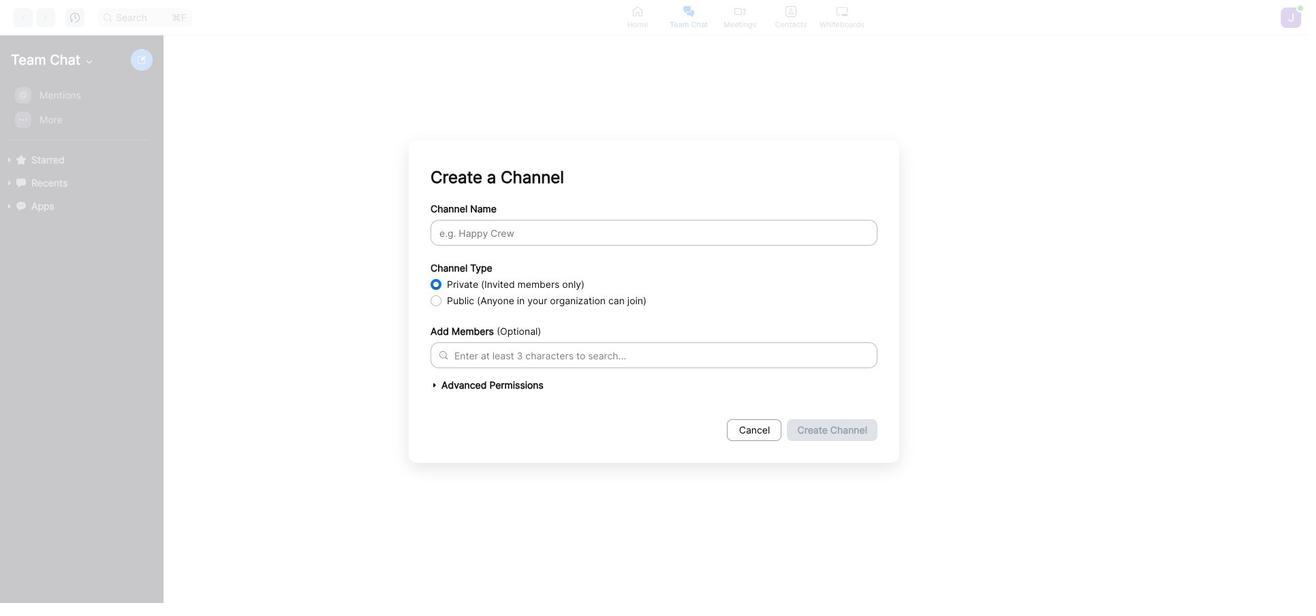 Task type: locate. For each thing, give the bounding box(es) containing it.
tree
[[0, 82, 161, 232]]

triangle right image
[[431, 382, 439, 390], [431, 382, 439, 390]]

group
[[0, 83, 157, 140]]

home small image
[[632, 6, 643, 17], [632, 6, 643, 17]]

team chat image
[[683, 6, 694, 17]]

e.g. Happy Crew text field
[[431, 220, 878, 246]]

new image
[[138, 56, 146, 64], [138, 56, 146, 64]]

tab list
[[612, 0, 868, 35]]

None text field
[[454, 349, 457, 363]]

team chat image
[[683, 6, 694, 17]]

channel type, private (invited members only) image
[[431, 279, 442, 290]]

Channel Type, Private (Invited members only) button
[[431, 279, 442, 290]]

option group
[[431, 277, 878, 309]]

magnifier image
[[104, 13, 112, 21], [104, 13, 112, 21], [439, 352, 448, 360]]



Task type: describe. For each thing, give the bounding box(es) containing it.
whiteboard small image
[[837, 6, 848, 17]]

whiteboard small image
[[837, 6, 848, 17]]

magnifier image
[[439, 352, 448, 360]]

Channel Type, Public (Anyone in your organization can join) button
[[431, 296, 442, 307]]

profile contact image
[[786, 6, 797, 17]]

profile contact image
[[786, 6, 797, 17]]

video on image
[[735, 6, 745, 17]]

channel type, public (anyone in your organization can join) image
[[431, 296, 442, 307]]

video on image
[[735, 6, 745, 17]]



Task type: vqa. For each thing, say whether or not it's contained in the screenshot.
Team Chat image
yes



